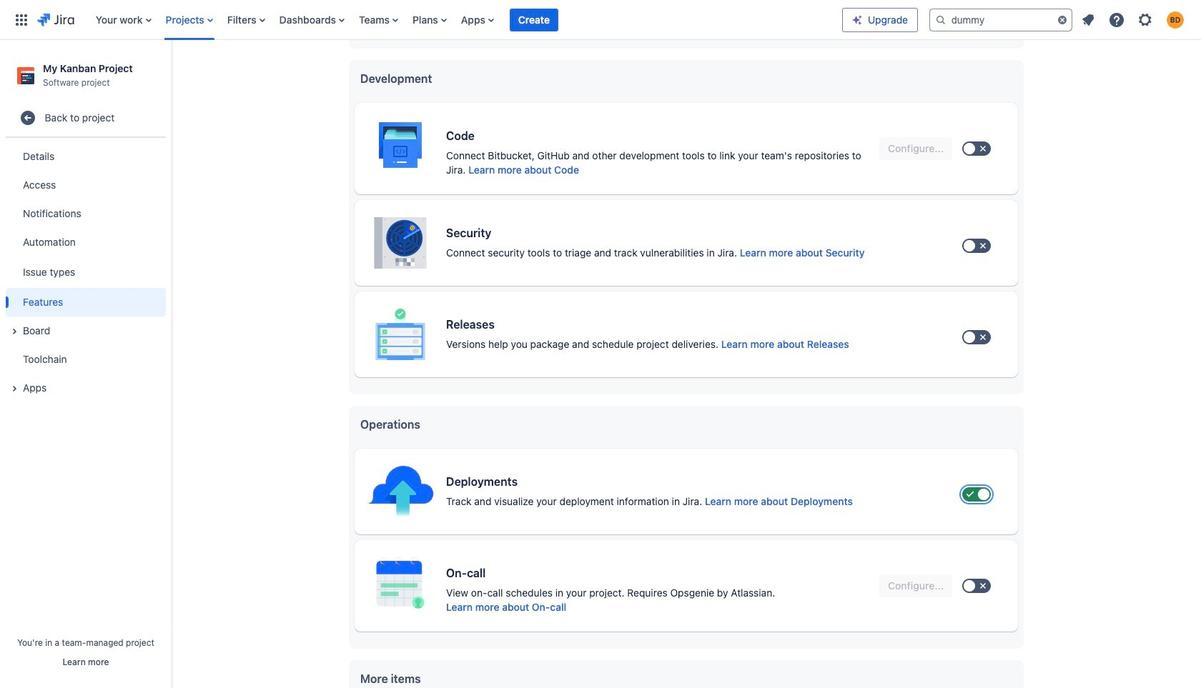 Task type: vqa. For each thing, say whether or not it's contained in the screenshot.
the 'search' image
yes



Task type: describe. For each thing, give the bounding box(es) containing it.
sidebar navigation image
[[156, 57, 187, 86]]

primary element
[[9, 0, 842, 40]]

search image
[[935, 14, 947, 25]]

appswitcher icon image
[[13, 11, 30, 28]]



Task type: locate. For each thing, give the bounding box(es) containing it.
jira image
[[37, 11, 74, 28], [37, 11, 74, 28]]

None search field
[[930, 8, 1073, 31]]

settings image
[[1137, 11, 1154, 28]]

sidebar element
[[0, 40, 172, 689]]

list
[[89, 0, 842, 40], [1076, 7, 1193, 33]]

group inside sidebar element
[[6, 138, 166, 407]]

expand image
[[6, 323, 23, 341]]

your profile and settings image
[[1167, 11, 1184, 28]]

clear search session image
[[1057, 14, 1068, 25]]

0 horizontal spatial list
[[89, 0, 842, 40]]

banner
[[0, 0, 1201, 40]]

list item
[[510, 0, 559, 40]]

1 horizontal spatial list
[[1076, 7, 1193, 33]]

expand image
[[6, 381, 23, 398]]

help image
[[1109, 11, 1126, 28]]

Search field
[[930, 8, 1073, 31]]

group
[[6, 138, 166, 407]]

notifications image
[[1080, 11, 1097, 28]]



